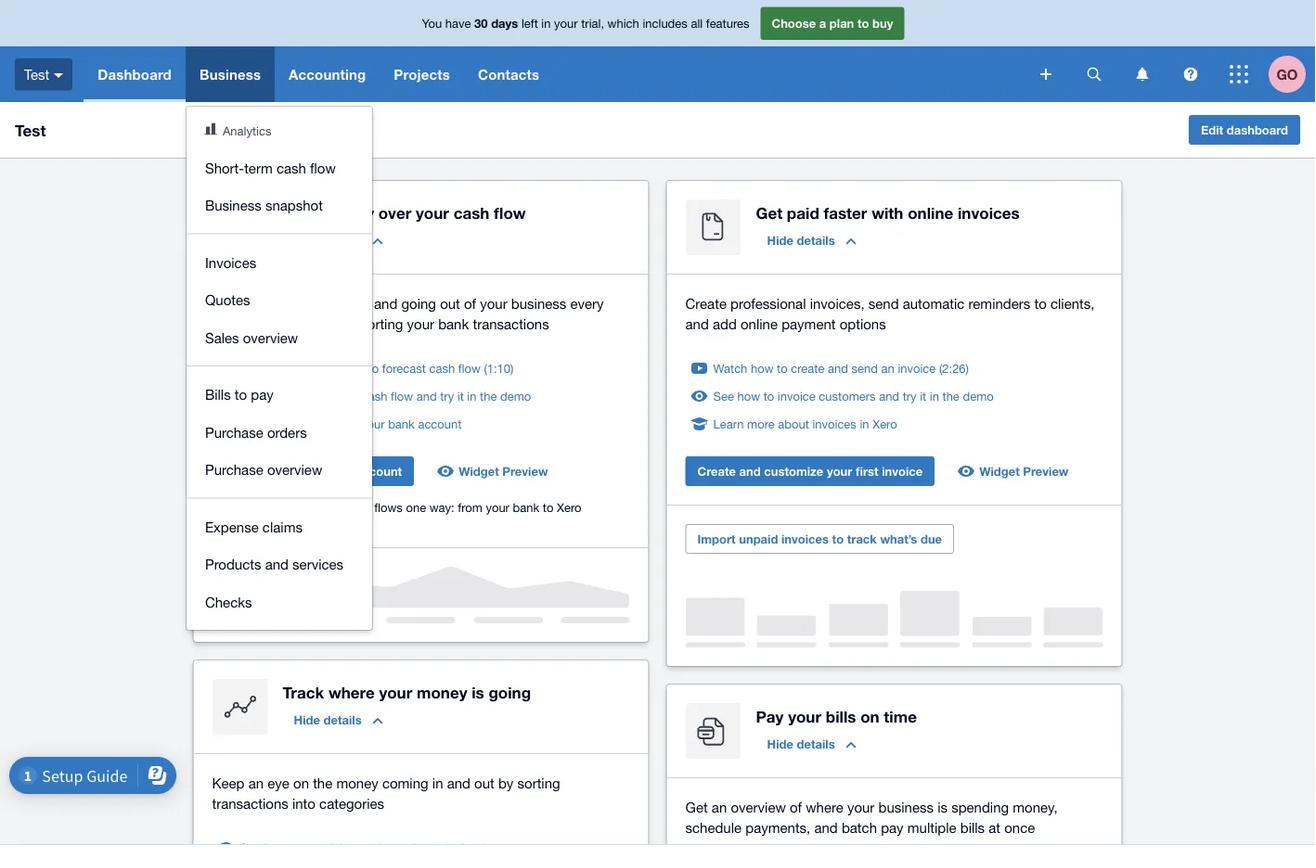 Task type: describe. For each thing, give the bounding box(es) containing it.
preview for pay your bills on time
[[1023, 464, 1069, 479]]

keep an eye on the money coming in and out by sorting transactions into categories
[[212, 775, 560, 812]]

checks link
[[187, 584, 372, 621]]

contacts
[[478, 66, 540, 83]]

0 horizontal spatial track
[[304, 389, 331, 403]]

first
[[856, 464, 879, 479]]

left
[[522, 16, 538, 30]]

business for business snapshot
[[205, 197, 262, 214]]

reminders
[[969, 295, 1031, 312]]

and down the forecast at the top of page
[[417, 389, 437, 403]]

get an overview of where your business is spending money, schedule payments, and batch pay multiple bills at once
[[686, 799, 1058, 836]]

and inside list box
[[265, 557, 289, 573]]

see for get paid faster with online invoices
[[714, 389, 734, 403]]

includes
[[643, 16, 688, 30]]

business snapshot
[[205, 197, 323, 214]]

about
[[778, 417, 809, 431]]

dashboard link
[[84, 46, 186, 102]]

flow inside "link"
[[310, 160, 336, 176]]

0 vertical spatial online
[[908, 203, 954, 222]]

the down (1:10)
[[480, 389, 497, 403]]

edit
[[1201, 123, 1224, 137]]

widget preview button for is
[[429, 457, 559, 487]]

business inside get an overview of where your business is spending money, schedule payments, and batch pay multiple bills at once
[[879, 799, 934, 816]]

eye
[[268, 775, 290, 792]]

accounting
[[289, 66, 366, 83]]

over
[[379, 203, 412, 222]]

cash inside "link"
[[277, 160, 306, 176]]

automatic
[[903, 295, 965, 312]]

get visibility over your cash flow
[[283, 203, 526, 222]]

transactions inside keep an eye on the money coming in and out by sorting transactions into categories
[[212, 796, 289, 812]]

bank right from
[[513, 500, 540, 515]]

learn more about invoices in xero link
[[714, 415, 898, 434]]

your inside button
[[295, 464, 320, 479]]

money,
[[1013, 799, 1058, 816]]

purchase for purchase overview
[[205, 462, 263, 478]]

invoices preview bar graph image
[[686, 591, 1104, 648]]

group inside navigation
[[187, 107, 372, 630]]

account inside connect your bank account button
[[355, 464, 402, 479]]

projects button
[[380, 46, 464, 102]]

cash right over
[[454, 203, 490, 222]]

watch how to use xero to forecast cash flow (1:10) link
[[240, 359, 514, 378]]

1 vertical spatial money
[[417, 683, 467, 702]]

purchase overview
[[205, 462, 322, 478]]

sales
[[205, 330, 239, 346]]

overview for purchase overview
[[267, 462, 322, 478]]

2 vertical spatial xero
[[557, 500, 582, 515]]

get for get visibility over your cash flow
[[283, 203, 309, 222]]

how for use
[[278, 361, 300, 376]]

your inside banner
[[554, 16, 578, 30]]

2 horizontal spatial svg image
[[1230, 65, 1249, 84]]

in inside keep an eye on the money coming in and out by sorting transactions into categories
[[432, 775, 443, 792]]

more
[[748, 417, 775, 431]]

snapshot
[[265, 197, 323, 214]]

bank inside button
[[324, 464, 352, 479]]

sales overview
[[205, 330, 298, 346]]

payment
[[782, 316, 836, 332]]

customers
[[819, 389, 876, 403]]

your right track
[[379, 683, 413, 702]]

to left connect
[[300, 417, 311, 431]]

watch for get paid faster with online invoices
[[714, 361, 748, 376]]

how for invoice
[[738, 389, 760, 403]]

hide for visibility
[[294, 233, 320, 247]]

analytics
[[223, 123, 271, 138]]

svg image inside test popup button
[[54, 73, 63, 78]]

hide for paid
[[767, 233, 794, 247]]

cash down the watch how to use xero to forecast cash flow (1:10) link
[[362, 389, 388, 403]]

to left buy
[[858, 16, 869, 30]]

business button
[[186, 46, 275, 102]]

track money icon image
[[212, 680, 268, 735]]

by inside see the money coming in and going out of your business every day by automatically importing your bank transactions
[[239, 316, 254, 332]]

your right importing on the left
[[407, 316, 435, 332]]

invoices
[[205, 254, 256, 271]]

get for get paid faster with online invoices
[[756, 203, 783, 222]]

to left the create
[[777, 361, 788, 376]]

create and customize your first invoice
[[698, 464, 923, 479]]

list box inside navigation
[[187, 107, 372, 630]]

hide details button for where
[[283, 706, 394, 735]]

overview for sales overview
[[243, 330, 298, 346]]

faster
[[824, 203, 868, 222]]

watch for get visibility over your cash flow
[[240, 361, 274, 376]]

your down see how to track your cash flow and try it in the demo link
[[361, 417, 385, 431]]

see for get visibility over your cash flow
[[240, 389, 261, 403]]

you
[[422, 16, 442, 30]]

import unpaid invoices to track what's due
[[698, 532, 942, 546]]

sales overview link
[[187, 319, 372, 357]]

the inside 'link'
[[943, 389, 960, 403]]

(1:10)
[[484, 361, 514, 376]]

hide for where
[[294, 713, 320, 727]]

see how to track your cash flow and try it in the demo link
[[240, 387, 531, 406]]

hide details for paid
[[767, 233, 835, 247]]

and inside create professional invoices, send automatic reminders to clients, and add online payment options
[[686, 316, 709, 332]]

at
[[989, 820, 1001, 836]]

0 vertical spatial an
[[882, 361, 895, 376]]

hide details button for paid
[[756, 226, 868, 255]]

to inside 'link'
[[764, 389, 775, 403]]

your inside button
[[827, 464, 853, 479]]

connection
[[311, 500, 371, 515]]

your up (1:10)
[[480, 295, 508, 312]]

products
[[205, 557, 261, 573]]

navigation containing dashboard
[[84, 46, 1028, 630]]

connect your bank account button
[[212, 457, 414, 487]]

from
[[458, 500, 483, 515]]

and up customers
[[828, 361, 849, 376]]

spending
[[952, 799, 1009, 816]]

expense claims link
[[187, 508, 372, 546]]

pay inside get an overview of where your business is spending money, schedule payments, and batch pay multiple bills at once
[[881, 820, 904, 836]]

security
[[266, 500, 308, 515]]

invoices link
[[187, 244, 372, 281]]

short-
[[205, 160, 244, 176]]

widget preview for time
[[980, 464, 1069, 479]]

bills inside get an overview of where your business is spending money, schedule payments, and batch pay multiple bills at once
[[961, 820, 985, 836]]

1 vertical spatial xero
[[873, 417, 898, 431]]

purchase orders link
[[187, 414, 372, 451]]

create and customize your first invoice button
[[686, 457, 935, 487]]

due
[[921, 532, 942, 546]]

sorting
[[518, 775, 560, 792]]

to up 'orders'
[[290, 389, 301, 403]]

0 horizontal spatial where
[[329, 683, 375, 702]]

track inside button
[[847, 532, 877, 546]]

to left "use"
[[304, 361, 314, 376]]

import
[[698, 532, 736, 546]]

create
[[791, 361, 825, 376]]

pay
[[756, 708, 784, 726]]

get paid faster with online invoices
[[756, 203, 1020, 222]]

in inside see how to track your cash flow and try it in the demo link
[[467, 389, 477, 403]]

banner containing dashboard
[[0, 0, 1316, 630]]

1 horizontal spatial svg image
[[1088, 67, 1102, 81]]

to up "see how to track your cash flow and try it in the demo"
[[368, 361, 379, 376]]

1 vertical spatial test
[[15, 121, 46, 139]]

go button
[[1269, 46, 1316, 102]]

details for visibility
[[324, 233, 362, 247]]

plan
[[830, 16, 855, 30]]

test inside popup button
[[24, 66, 49, 82]]

invoice inside watch how to create and send an invoice (2:26) link
[[898, 361, 936, 376]]

it inside 'link'
[[920, 389, 927, 403]]

1 horizontal spatial svg image
[[1184, 67, 1198, 81]]

unpaid
[[739, 532, 778, 546]]

going inside see the money coming in and going out of your business every day by automatically importing your bank transactions
[[402, 295, 436, 312]]

day
[[212, 316, 235, 332]]

into
[[292, 796, 316, 812]]

watch how to create and send an invoice (2:26) link
[[714, 359, 969, 378]]

see how to invoice customers and try it in the demo link
[[714, 387, 994, 406]]

way:
[[430, 500, 455, 515]]

features
[[706, 16, 750, 30]]

widget for is
[[459, 464, 499, 479]]

this
[[212, 500, 235, 515]]

choose a plan to buy
[[772, 16, 894, 30]]

create professional invoices, send automatic reminders to clients, and add online payment options
[[686, 295, 1095, 332]]

30
[[475, 16, 488, 30]]

out inside keep an eye on the money coming in and out by sorting transactions into categories
[[475, 775, 495, 792]]

online inside create professional invoices, send automatic reminders to clients, and add online payment options
[[741, 316, 778, 332]]

bank inside see the money coming in and going out of your business every day by automatically importing your bank transactions
[[438, 316, 469, 332]]

importing
[[344, 316, 403, 332]]

track
[[283, 683, 324, 702]]

high-
[[238, 500, 266, 515]]

details for your
[[797, 737, 835, 752]]

create for create and customize your first invoice
[[698, 464, 736, 479]]

invoice inside the see how to invoice customers and try it in the demo 'link'
[[778, 389, 816, 403]]

0 horizontal spatial xero
[[340, 361, 365, 376]]

0 horizontal spatial svg image
[[1041, 69, 1052, 80]]

clients,
[[1051, 295, 1095, 312]]

in inside the see how to invoice customers and try it in the demo 'link'
[[930, 389, 940, 403]]

business for business
[[200, 66, 261, 83]]

1 horizontal spatial going
[[489, 683, 531, 702]]

products and services
[[205, 557, 344, 573]]

on for time
[[861, 708, 880, 726]]

invoices inside learn more about invoices in xero link
[[813, 417, 857, 431]]

and inside keep an eye on the money coming in and out by sorting transactions into categories
[[447, 775, 471, 792]]

bills
[[205, 387, 231, 403]]

quotes
[[205, 292, 250, 308]]

payments,
[[746, 820, 811, 836]]

time
[[884, 708, 917, 726]]

track where your money is going
[[283, 683, 531, 702]]



Task type: locate. For each thing, give the bounding box(es) containing it.
test button
[[0, 46, 84, 102]]

and left sorting
[[447, 775, 471, 792]]

and down expense claims link
[[265, 557, 289, 573]]

1 horizontal spatial is
[[938, 799, 948, 816]]

to inside create professional invoices, send automatic reminders to clients, and add online payment options
[[1035, 295, 1047, 312]]

the
[[240, 295, 260, 312], [480, 389, 497, 403], [943, 389, 960, 403], [313, 775, 333, 792]]

0 horizontal spatial it
[[458, 389, 464, 403]]

dashboard
[[98, 66, 172, 83]]

an inside get an overview of where your business is spending money, schedule payments, and batch pay multiple bills at once
[[712, 799, 727, 816]]

invoice inside create and customize your first invoice button
[[882, 464, 923, 479]]

and
[[374, 295, 398, 312], [686, 316, 709, 332], [828, 361, 849, 376], [417, 389, 437, 403], [879, 389, 900, 403], [740, 464, 761, 479], [265, 557, 289, 573], [447, 775, 471, 792], [815, 820, 838, 836]]

hide details down paid
[[767, 233, 835, 247]]

1 it from the left
[[458, 389, 464, 403]]

coming inside see the money coming in and going out of your business every day by automatically importing your bank transactions
[[309, 295, 356, 312]]

0 horizontal spatial account
[[355, 464, 402, 479]]

2 vertical spatial invoices
[[782, 532, 829, 546]]

1 horizontal spatial bills
[[961, 820, 985, 836]]

1 horizontal spatial xero
[[557, 500, 582, 515]]

see up day on the top left of the page
[[212, 295, 236, 312]]

multiple
[[908, 820, 957, 836]]

1 vertical spatial online
[[741, 316, 778, 332]]

the down (2:26)
[[943, 389, 960, 403]]

send up options
[[869, 295, 899, 312]]

coming up categories
[[382, 775, 429, 792]]

bank down see how to track your cash flow and try it in the demo link
[[388, 417, 415, 431]]

0 vertical spatial coming
[[309, 295, 356, 312]]

learn how to connect your bank account
[[240, 417, 462, 431]]

0 horizontal spatial learn
[[240, 417, 271, 431]]

on inside keep an eye on the money coming in and out by sorting transactions into categories
[[293, 775, 309, 792]]

1 horizontal spatial learn
[[714, 417, 744, 431]]

0 horizontal spatial on
[[293, 775, 309, 792]]

money inside keep an eye on the money coming in and out by sorting transactions into categories
[[337, 775, 379, 792]]

send
[[869, 295, 899, 312], [852, 361, 878, 376]]

2 horizontal spatial money
[[417, 683, 467, 702]]

all
[[691, 16, 703, 30]]

1 vertical spatial invoice
[[778, 389, 816, 403]]

(2:26)
[[940, 361, 969, 376]]

get down short-term cash flow "link" on the top left of the page
[[283, 203, 309, 222]]

options
[[840, 316, 886, 332]]

0 horizontal spatial try
[[440, 389, 454, 403]]

in inside learn more about invoices in xero link
[[860, 417, 870, 431]]

online down professional
[[741, 316, 778, 332]]

overview inside sales overview link
[[243, 330, 298, 346]]

where
[[329, 683, 375, 702], [806, 799, 844, 816]]

to right bills
[[235, 387, 247, 403]]

bills down spending
[[961, 820, 985, 836]]

try inside 'link'
[[903, 389, 917, 403]]

1 vertical spatial out
[[475, 775, 495, 792]]

1 purchase from the top
[[205, 424, 263, 441]]

see inside see the money coming in and going out of your business every day by automatically importing your bank transactions
[[212, 295, 236, 312]]

2 horizontal spatial svg image
[[1137, 67, 1149, 81]]

term
[[244, 160, 273, 176]]

0 horizontal spatial by
[[239, 316, 254, 332]]

watch
[[240, 361, 274, 376], [714, 361, 748, 376]]

svg image
[[1088, 67, 1102, 81], [1137, 67, 1149, 81], [54, 73, 63, 78]]

invoice right first
[[882, 464, 923, 479]]

to up the more
[[764, 389, 775, 403]]

orders
[[267, 424, 307, 441]]

money
[[263, 295, 306, 312], [417, 683, 467, 702], [337, 775, 379, 792]]

1 horizontal spatial transactions
[[473, 316, 549, 332]]

1 horizontal spatial preview
[[1023, 464, 1069, 479]]

2 widget preview from the left
[[980, 464, 1069, 479]]

your right pay
[[788, 708, 822, 726]]

watch down sales overview on the left of the page
[[240, 361, 274, 376]]

0 horizontal spatial of
[[464, 295, 476, 312]]

your left trial,
[[554, 16, 578, 30]]

choose
[[772, 16, 816, 30]]

transactions inside see the money coming in and going out of your business every day by automatically importing your bank transactions
[[473, 316, 549, 332]]

out inside see the money coming in and going out of your business every day by automatically importing your bank transactions
[[440, 295, 460, 312]]

an inside keep an eye on the money coming in and out by sorting transactions into categories
[[249, 775, 264, 792]]

header chart image
[[204, 123, 217, 135]]

it down the watch how to use xero to forecast cash flow (1:10) link
[[458, 389, 464, 403]]

to left clients,
[[1035, 295, 1047, 312]]

1 vertical spatial track
[[847, 532, 877, 546]]

1 widget from the left
[[459, 464, 499, 479]]

and inside 'link'
[[879, 389, 900, 403]]

widget preview
[[459, 464, 548, 479], [980, 464, 1069, 479]]

one
[[406, 500, 426, 515]]

hide details down pay
[[767, 737, 835, 752]]

days
[[491, 16, 518, 30]]

0 horizontal spatial widget preview button
[[429, 457, 559, 487]]

widget preview button for time
[[950, 457, 1080, 487]]

1 vertical spatial pay
[[881, 820, 904, 836]]

1 horizontal spatial out
[[475, 775, 495, 792]]

transactions up (1:10)
[[473, 316, 549, 332]]

professional
[[731, 295, 806, 312]]

2 preview from the left
[[1023, 464, 1069, 479]]

how for track
[[264, 389, 287, 403]]

hide details for your
[[767, 737, 835, 752]]

invoice up about
[[778, 389, 816, 403]]

watch how to create and send an invoice (2:26)
[[714, 361, 969, 376]]

learn left the more
[[714, 417, 744, 431]]

overview
[[243, 330, 298, 346], [267, 462, 322, 478], [731, 799, 786, 816]]

the inside see the money coming in and going out of your business every day by automatically importing your bank transactions
[[240, 295, 260, 312]]

svg image
[[1230, 65, 1249, 84], [1184, 67, 1198, 81], [1041, 69, 1052, 80]]

banner
[[0, 0, 1316, 630]]

0 vertical spatial test
[[24, 66, 49, 82]]

learn
[[240, 417, 271, 431], [714, 417, 744, 431]]

hide details button down visibility on the left top of page
[[283, 226, 394, 255]]

purchase orders
[[205, 424, 307, 441]]

going
[[402, 295, 436, 312], [489, 683, 531, 702]]

an left the eye at the left bottom of page
[[249, 775, 264, 792]]

1 preview from the left
[[503, 464, 548, 479]]

with
[[872, 203, 904, 222]]

bank right importing on the left
[[438, 316, 469, 332]]

banking icon image
[[212, 200, 268, 255]]

cash
[[277, 160, 306, 176], [454, 203, 490, 222], [429, 361, 455, 376], [362, 389, 388, 403]]

2 horizontal spatial get
[[756, 203, 783, 222]]

0 vertical spatial of
[[464, 295, 476, 312]]

1 horizontal spatial demo
[[963, 389, 994, 403]]

and inside get an overview of where your business is spending money, schedule payments, and batch pay multiple bills at once
[[815, 820, 838, 836]]

2 widget from the left
[[980, 464, 1020, 479]]

learn down bills to pay
[[240, 417, 271, 431]]

an
[[882, 361, 895, 376], [249, 775, 264, 792], [712, 799, 727, 816]]

1 horizontal spatial an
[[712, 799, 727, 816]]

widget for time
[[980, 464, 1020, 479]]

see inside the see how to invoice customers and try it in the demo 'link'
[[714, 389, 734, 403]]

schedule
[[686, 820, 742, 836]]

connect your bank account
[[243, 464, 402, 479]]

business up multiple
[[879, 799, 934, 816]]

once
[[1005, 820, 1036, 836]]

bills to pay link
[[187, 376, 372, 414]]

1 demo from the left
[[500, 389, 531, 403]]

0 horizontal spatial demo
[[500, 389, 531, 403]]

business inside popup button
[[200, 66, 261, 83]]

group
[[187, 107, 372, 630]]

demo down (1:10)
[[500, 389, 531, 403]]

hide details for visibility
[[294, 233, 362, 247]]

details for where
[[324, 713, 362, 727]]

1 vertical spatial bills
[[961, 820, 985, 836]]

xero
[[340, 361, 365, 376], [873, 417, 898, 431], [557, 500, 582, 515]]

widget preview for is
[[459, 464, 548, 479]]

invoices,
[[810, 295, 865, 312]]

1 vertical spatial by
[[499, 775, 514, 792]]

pay your bills on time
[[756, 708, 917, 726]]

online right with
[[908, 203, 954, 222]]

your up learn how to connect your bank account
[[335, 389, 358, 403]]

every
[[571, 295, 604, 312]]

0 vertical spatial invoice
[[898, 361, 936, 376]]

learn for get visibility over your cash flow
[[240, 417, 271, 431]]

learn how to connect your bank account link
[[240, 415, 462, 434]]

send inside watch how to create and send an invoice (2:26) link
[[852, 361, 878, 376]]

0 horizontal spatial svg image
[[54, 73, 63, 78]]

out
[[440, 295, 460, 312], [475, 775, 495, 792]]

go
[[1277, 66, 1299, 83]]

2 purchase from the top
[[205, 462, 263, 478]]

send inside create professional invoices, send automatic reminders to clients, and add online payment options
[[869, 295, 899, 312]]

0 vertical spatial invoices
[[958, 203, 1020, 222]]

claims
[[263, 519, 303, 535]]

to inside list box
[[235, 387, 247, 403]]

and right customers
[[879, 389, 900, 403]]

accounting button
[[275, 46, 380, 102]]

0 vertical spatial pay
[[251, 387, 274, 403]]

0 vertical spatial where
[[329, 683, 375, 702]]

0 vertical spatial is
[[472, 683, 484, 702]]

on for the
[[293, 775, 309, 792]]

add
[[713, 316, 737, 332]]

invoices right unpaid
[[782, 532, 829, 546]]

coming inside keep an eye on the money coming in and out by sorting transactions into categories
[[382, 775, 429, 792]]

get for get an overview of where your business is spending money, schedule payments, and batch pay multiple bills at once
[[686, 799, 708, 816]]

invoices up reminders in the right of the page
[[958, 203, 1020, 222]]

the up sales overview on the left of the page
[[240, 295, 260, 312]]

0 horizontal spatial get
[[283, 203, 309, 222]]

invoices
[[958, 203, 1020, 222], [813, 417, 857, 431], [782, 532, 829, 546]]

get up schedule
[[686, 799, 708, 816]]

banking preview line graph image
[[212, 567, 630, 624]]

and inside see the money coming in and going out of your business every day by automatically importing your bank transactions
[[374, 295, 398, 312]]

0 vertical spatial overview
[[243, 330, 298, 346]]

see inside see how to track your cash flow and try it in the demo link
[[240, 389, 261, 403]]

how down bills to pay link
[[274, 417, 297, 431]]

1 widget preview button from the left
[[429, 457, 559, 487]]

where up batch
[[806, 799, 844, 816]]

and up importing on the left
[[374, 295, 398, 312]]

where inside get an overview of where your business is spending money, schedule payments, and batch pay multiple bills at once
[[806, 799, 844, 816]]

0 horizontal spatial widget preview
[[459, 464, 548, 479]]

2 watch from the left
[[714, 361, 748, 376]]

bank up connection
[[324, 464, 352, 479]]

0 vertical spatial going
[[402, 295, 436, 312]]

1 horizontal spatial coming
[[382, 775, 429, 792]]

your
[[554, 16, 578, 30], [416, 203, 449, 222], [480, 295, 508, 312], [407, 316, 435, 332], [335, 389, 358, 403], [361, 417, 385, 431], [295, 464, 320, 479], [827, 464, 853, 479], [486, 500, 510, 515], [379, 683, 413, 702], [788, 708, 822, 726], [848, 799, 875, 816]]

edit dashboard button
[[1189, 115, 1301, 145]]

pay up purchase orders
[[251, 387, 274, 403]]

cash right the forecast at the top of page
[[429, 361, 455, 376]]

2 horizontal spatial see
[[714, 389, 734, 403]]

trial,
[[581, 16, 604, 30]]

pay right batch
[[881, 820, 904, 836]]

quotes link
[[187, 281, 372, 319]]

your right over
[[416, 203, 449, 222]]

create inside create professional invoices, send automatic reminders to clients, and add online payment options
[[686, 295, 727, 312]]

you have 30 days left in your trial, which includes all features
[[422, 16, 750, 30]]

see how to track your cash flow and try it in the demo
[[240, 389, 531, 403]]

hide details button for your
[[756, 730, 868, 759]]

services
[[293, 557, 344, 573]]

hide down snapshot
[[294, 233, 320, 247]]

business left every
[[511, 295, 567, 312]]

how
[[278, 361, 300, 376], [751, 361, 774, 376], [264, 389, 287, 403], [738, 389, 760, 403], [274, 417, 297, 431]]

purchase
[[205, 424, 263, 441], [205, 462, 263, 478]]

1 horizontal spatial by
[[499, 775, 514, 792]]

your inside get an overview of where your business is spending money, schedule payments, and batch pay multiple bills at once
[[848, 799, 875, 816]]

create for create professional invoices, send automatic reminders to clients, and add online payment options
[[686, 295, 727, 312]]

2 widget preview button from the left
[[950, 457, 1080, 487]]

invoice left (2:26)
[[898, 361, 936, 376]]

see down add
[[714, 389, 734, 403]]

1 horizontal spatial online
[[908, 203, 954, 222]]

of inside see the money coming in and going out of your business every day by automatically importing your bank transactions
[[464, 295, 476, 312]]

account inside learn how to connect your bank account link
[[418, 417, 462, 431]]

in inside see the money coming in and going out of your business every day by automatically importing your bank transactions
[[359, 295, 370, 312]]

contacts button
[[464, 46, 554, 102]]

0 horizontal spatial an
[[249, 775, 264, 792]]

0 vertical spatial purchase
[[205, 424, 263, 441]]

hide down paid
[[767, 233, 794, 247]]

1 horizontal spatial watch
[[714, 361, 748, 376]]

0 vertical spatial out
[[440, 295, 460, 312]]

1 horizontal spatial track
[[847, 532, 877, 546]]

the inside keep an eye on the money coming in and out by sorting transactions into categories
[[313, 775, 333, 792]]

try
[[440, 389, 454, 403], [903, 389, 917, 403]]

demo down (2:26)
[[963, 389, 994, 403]]

1 horizontal spatial account
[[418, 417, 462, 431]]

hide details for where
[[294, 713, 362, 727]]

invoices icon image
[[686, 200, 741, 255]]

0 vertical spatial bills
[[826, 708, 856, 726]]

0 vertical spatial track
[[304, 389, 331, 403]]

hide details button down track
[[283, 706, 394, 735]]

of inside get an overview of where your business is spending money, schedule payments, and batch pay multiple bills at once
[[790, 799, 802, 816]]

have
[[445, 16, 471, 30]]

transactions
[[473, 316, 549, 332], [212, 796, 289, 812]]

0 horizontal spatial is
[[472, 683, 484, 702]]

business up header chart image
[[200, 66, 261, 83]]

and inside button
[[740, 464, 761, 479]]

0 vertical spatial transactions
[[473, 316, 549, 332]]

your left first
[[827, 464, 853, 479]]

dashboard
[[1227, 123, 1289, 137]]

0 horizontal spatial widget
[[459, 464, 499, 479]]

account down see how to track your cash flow and try it in the demo link
[[418, 417, 462, 431]]

1 horizontal spatial widget preview button
[[950, 457, 1080, 487]]

2 horizontal spatial xero
[[873, 417, 898, 431]]

1 vertical spatial on
[[293, 775, 309, 792]]

0 vertical spatial account
[[418, 417, 462, 431]]

send up see how to invoice customers and try it in the demo
[[852, 361, 878, 376]]

buy
[[873, 16, 894, 30]]

to left what's at bottom right
[[832, 532, 844, 546]]

learn for get paid faster with online invoices
[[714, 417, 744, 431]]

business inside see the money coming in and going out of your business every day by automatically importing your bank transactions
[[511, 295, 567, 312]]

an up schedule
[[712, 799, 727, 816]]

track left what's at bottom right
[[847, 532, 877, 546]]

hide for your
[[767, 737, 794, 752]]

1 vertical spatial account
[[355, 464, 402, 479]]

1 vertical spatial business
[[879, 799, 934, 816]]

preview for track where your money is going
[[503, 464, 548, 479]]

get
[[283, 203, 309, 222], [756, 203, 783, 222], [686, 799, 708, 816]]

hide
[[294, 233, 320, 247], [767, 233, 794, 247], [294, 713, 320, 727], [767, 737, 794, 752]]

1 horizontal spatial where
[[806, 799, 844, 816]]

customize
[[764, 464, 824, 479]]

an for get an overview of where your business is spending money, schedule payments, and batch pay multiple bills at once
[[712, 799, 727, 816]]

0 horizontal spatial see
[[212, 295, 236, 312]]

group containing short-term cash flow
[[187, 107, 372, 630]]

connect
[[314, 417, 358, 431]]

create up add
[[686, 295, 727, 312]]

1 vertical spatial an
[[249, 775, 264, 792]]

hide down pay
[[767, 737, 794, 752]]

see how to invoice customers and try it in the demo
[[714, 389, 994, 403]]

by inside keep an eye on the money coming in and out by sorting transactions into categories
[[499, 775, 514, 792]]

the up into
[[313, 775, 333, 792]]

details down visibility on the left top of page
[[324, 233, 362, 247]]

and left add
[[686, 316, 709, 332]]

and left customize
[[740, 464, 761, 479]]

business
[[511, 295, 567, 312], [879, 799, 934, 816]]

overview inside the purchase overview link
[[267, 462, 322, 478]]

pay
[[251, 387, 274, 403], [881, 820, 904, 836]]

purchase up this
[[205, 462, 263, 478]]

demo
[[500, 389, 531, 403], [963, 389, 994, 403]]

2 try from the left
[[903, 389, 917, 403]]

business inside list box
[[205, 197, 262, 214]]

preview
[[503, 464, 548, 479], [1023, 464, 1069, 479]]

categories
[[319, 796, 384, 812]]

overview inside get an overview of where your business is spending money, schedule payments, and batch pay multiple bills at once
[[731, 799, 786, 816]]

on up into
[[293, 775, 309, 792]]

1 vertical spatial purchase
[[205, 462, 263, 478]]

0 horizontal spatial transactions
[[212, 796, 289, 812]]

2 vertical spatial overview
[[731, 799, 786, 816]]

0 vertical spatial on
[[861, 708, 880, 726]]

1 horizontal spatial try
[[903, 389, 917, 403]]

2 vertical spatial an
[[712, 799, 727, 816]]

1 horizontal spatial it
[[920, 389, 927, 403]]

invoices down customers
[[813, 417, 857, 431]]

1 widget preview from the left
[[459, 464, 548, 479]]

account up flows
[[355, 464, 402, 479]]

get left paid
[[756, 203, 783, 222]]

to right from
[[543, 500, 554, 515]]

keep
[[212, 775, 245, 792]]

bills left 'time'
[[826, 708, 856, 726]]

by right day on the top left of the page
[[239, 316, 254, 332]]

is
[[472, 683, 484, 702], [938, 799, 948, 816]]

invoices inside import unpaid invoices to track what's due button
[[782, 532, 829, 546]]

to inside button
[[832, 532, 844, 546]]

create inside button
[[698, 464, 736, 479]]

1 learn from the left
[[240, 417, 271, 431]]

0 horizontal spatial business
[[511, 295, 567, 312]]

see right bills
[[240, 389, 261, 403]]

and left batch
[[815, 820, 838, 836]]

create up the "import"
[[698, 464, 736, 479]]

of
[[464, 295, 476, 312], [790, 799, 802, 816]]

0 horizontal spatial money
[[263, 295, 306, 312]]

watch down add
[[714, 361, 748, 376]]

visibility
[[314, 203, 374, 222]]

hide details down visibility on the left top of page
[[294, 233, 362, 247]]

paid
[[787, 203, 820, 222]]

0 horizontal spatial out
[[440, 295, 460, 312]]

widget preview button
[[429, 457, 559, 487], [950, 457, 1080, 487]]

0 horizontal spatial preview
[[503, 464, 548, 479]]

hide details button for visibility
[[283, 226, 394, 255]]

short-term cash flow
[[205, 160, 336, 176]]

which
[[608, 16, 640, 30]]

1 vertical spatial going
[[489, 683, 531, 702]]

transactions down the 'keep'
[[212, 796, 289, 812]]

1 try from the left
[[440, 389, 454, 403]]

on left 'time'
[[861, 708, 880, 726]]

how for create
[[751, 361, 774, 376]]

what's
[[881, 532, 918, 546]]

business down "short-"
[[205, 197, 262, 214]]

navigation
[[84, 46, 1028, 630]]

0 horizontal spatial going
[[402, 295, 436, 312]]

in inside banner
[[542, 16, 551, 30]]

1 horizontal spatial business
[[879, 799, 934, 816]]

2 vertical spatial money
[[337, 775, 379, 792]]

bills icon image
[[686, 704, 741, 759]]

get inside get an overview of where your business is spending money, schedule payments, and batch pay multiple bills at once
[[686, 799, 708, 816]]

an up see how to invoice customers and try it in the demo
[[882, 361, 895, 376]]

list box
[[187, 107, 372, 630]]

by left sorting
[[499, 775, 514, 792]]

1 watch from the left
[[240, 361, 274, 376]]

0 vertical spatial send
[[869, 295, 899, 312]]

purchase for purchase orders
[[205, 424, 263, 441]]

watch how to use xero to forecast cash flow (1:10)
[[240, 361, 514, 376]]

money inside see the money coming in and going out of your business every day by automatically importing your bank transactions
[[263, 295, 306, 312]]

list box containing short-term cash flow
[[187, 107, 372, 630]]

how inside 'link'
[[738, 389, 760, 403]]

0 horizontal spatial coming
[[309, 295, 356, 312]]

1 vertical spatial where
[[806, 799, 844, 816]]

try down the watch how to use xero to forecast cash flow (1:10) link
[[440, 389, 454, 403]]

2 learn from the left
[[714, 417, 744, 431]]

your right from
[[486, 500, 510, 515]]

2 demo from the left
[[963, 389, 994, 403]]

0 horizontal spatial bills
[[826, 708, 856, 726]]

an for keep an eye on the money coming in and out by sorting transactions into categories
[[249, 775, 264, 792]]

hide details button down paid
[[756, 226, 868, 255]]

1 vertical spatial create
[[698, 464, 736, 479]]

0 horizontal spatial watch
[[240, 361, 274, 376]]

1 vertical spatial transactions
[[212, 796, 289, 812]]

demo inside 'link'
[[963, 389, 994, 403]]

how for connect
[[274, 417, 297, 431]]

is inside get an overview of where your business is spending money, schedule payments, and batch pay multiple bills at once
[[938, 799, 948, 816]]

1 horizontal spatial on
[[861, 708, 880, 726]]

details for paid
[[797, 233, 835, 247]]

1 vertical spatial overview
[[267, 462, 322, 478]]

1 vertical spatial is
[[938, 799, 948, 816]]

0 horizontal spatial pay
[[251, 387, 274, 403]]

details down paid
[[797, 233, 835, 247]]

hide details down track
[[294, 713, 362, 727]]

0 vertical spatial business
[[200, 66, 261, 83]]

2 it from the left
[[920, 389, 927, 403]]

purchase inside purchase orders 'link'
[[205, 424, 263, 441]]



Task type: vqa. For each thing, say whether or not it's contained in the screenshot.
The In inside the See the money coming in and going out of your business every day by automatically importing your bank transactions
yes



